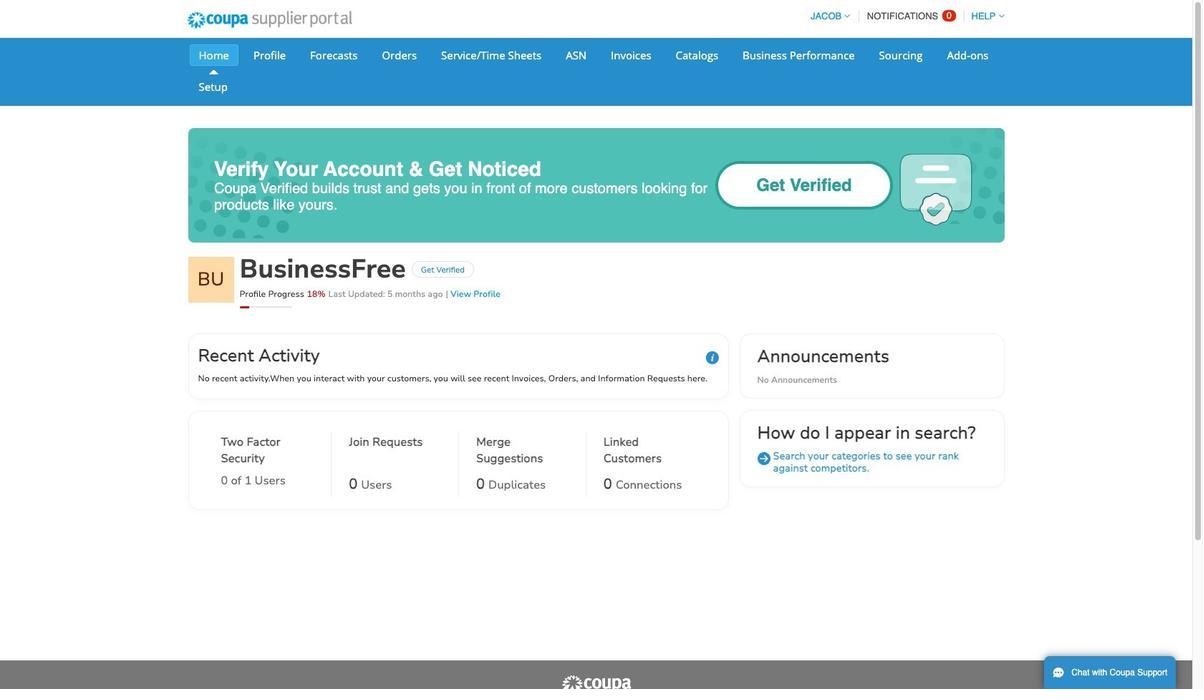 Task type: locate. For each thing, give the bounding box(es) containing it.
0 vertical spatial coupa supplier portal image
[[177, 2, 362, 38]]

navigation
[[805, 2, 1005, 30]]

1 horizontal spatial coupa supplier portal image
[[561, 676, 632, 690]]

coupa supplier portal image
[[177, 2, 362, 38], [561, 676, 632, 690]]

1 vertical spatial coupa supplier portal image
[[561, 676, 632, 690]]

additional information image
[[706, 352, 719, 365]]

bu image
[[188, 257, 234, 303]]



Task type: describe. For each thing, give the bounding box(es) containing it.
arrowcircleright image
[[758, 453, 771, 466]]

0 horizontal spatial coupa supplier portal image
[[177, 2, 362, 38]]



Task type: vqa. For each thing, say whether or not it's contained in the screenshot.
BU IMAGE
yes



